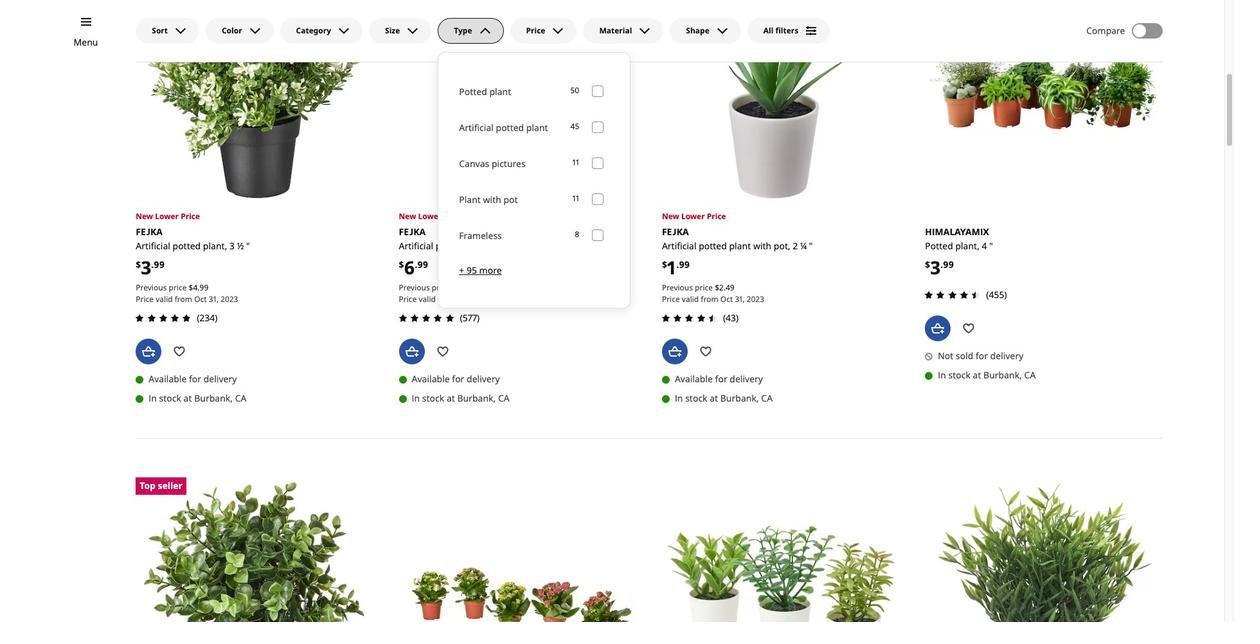 Task type: describe. For each thing, give the bounding box(es) containing it.
potted for 6
[[436, 240, 464, 252]]

material
[[600, 25, 632, 36]]

himalayamix potted plant, 4 " $ 3 . 99
[[925, 226, 993, 280]]

review: 4.8 out of 5 stars. total reviews: 577 image
[[395, 311, 457, 326]]

¼
[[800, 240, 807, 252]]

(234)
[[197, 312, 218, 324]]

himalayamix
[[925, 226, 989, 238]]

review: 4.8 out of 5 stars. total reviews: 234 image
[[132, 311, 194, 326]]

$ inside new lower price fejka artificial potted plant, 3 ½ " $ 6 . 99
[[399, 258, 404, 271]]

in stock at burbank, ca for 6
[[412, 392, 510, 405]]

8 products element
[[575, 229, 579, 241]]

available for delivery for 6
[[412, 373, 500, 385]]

price inside new lower price fejka artificial potted plant, 3 ½ " $ 6 . 99
[[444, 211, 463, 222]]

oct for 99
[[194, 294, 207, 305]]

artificial for 1
[[662, 240, 697, 252]]

at for "
[[710, 392, 718, 405]]

in stock at burbank, ca for 3
[[149, 392, 247, 405]]

½ for 3
[[237, 240, 244, 252]]

review: 4.6 out of 5 stars. total reviews: 43 image
[[658, 311, 721, 326]]

+ 95 more button
[[459, 253, 610, 287]]

at for 3
[[184, 392, 192, 405]]

menu button
[[74, 35, 98, 49]]

8
[[575, 229, 579, 240]]

for for 1
[[715, 373, 728, 385]]

plant with pot
[[459, 193, 518, 206]]

for right sold
[[976, 350, 988, 362]]

49
[[726, 282, 735, 293]]

" inside new lower price fejka artificial potted plant with pot, 2 ¼ " $ 1 . 99
[[809, 240, 813, 252]]

available for delivery for 1
[[675, 373, 763, 385]]

stock for 3
[[159, 392, 181, 405]]

sold
[[956, 350, 974, 362]]

previous for 3
[[136, 282, 167, 293]]

2 inside previous price $ 2 . 49 price valid from oct 31, 2023
[[720, 282, 724, 293]]

compare
[[1087, 24, 1125, 37]]

ca for 6
[[498, 392, 510, 405]]

ca for "
[[761, 392, 773, 405]]

price inside new lower price fejka artificial potted plant with pot, 2 ¼ " $ 1 . 99
[[707, 211, 726, 222]]

delivery for 6
[[467, 373, 500, 385]]

0 vertical spatial with
[[483, 193, 501, 206]]

canvas pictures
[[459, 158, 526, 170]]

plant inside new lower price fejka artificial potted plant with pot, 2 ¼ " $ 1 . 99
[[729, 240, 751, 252]]

new lower price fejka artificial potted plant, 3 ½ " $ 3 . 99
[[136, 211, 250, 280]]

+ 95 more
[[459, 264, 502, 276]]

. inside new lower price fejka artificial potted plant, 3 ½ " $ 6 . 99
[[415, 258, 418, 271]]

available for 3
[[149, 373, 187, 385]]

more
[[479, 264, 502, 276]]

burbank, for 6
[[457, 392, 496, 405]]

in stock at burbank, ca for "
[[675, 392, 773, 405]]

11 for canvas pictures
[[573, 157, 579, 168]]

from inside previous price price valid from oct 31, 2023
[[438, 294, 455, 305]]

all filters button
[[748, 18, 830, 44]]

not
[[938, 350, 954, 362]]

new lower price fejka artificial potted plant, 3 ½ " $ 6 . 99
[[399, 211, 513, 280]]

all
[[764, 25, 774, 36]]

sort
[[152, 25, 168, 36]]

potted plant
[[459, 86, 511, 98]]

category button
[[280, 18, 363, 44]]

delivery right sold
[[991, 350, 1024, 362]]

color
[[222, 25, 242, 36]]

review: 4.6 out of 5 stars. total reviews: 455 image
[[921, 288, 984, 303]]

3 inside new lower price fejka artificial potted plant, 3 ½ " $ 6 . 99
[[493, 240, 498, 252]]

$ inside the new lower price fejka artificial potted plant, 3 ½ " $ 3 . 99
[[136, 258, 141, 271]]

price button
[[510, 18, 577, 44]]

price for 1
[[695, 282, 713, 293]]

valid for 1
[[682, 294, 699, 305]]

fejka for 1
[[662, 226, 689, 238]]

previous price price valid from oct 31, 2023
[[399, 282, 501, 305]]

45 products element
[[571, 121, 579, 133]]

plant, for 6
[[466, 240, 490, 252]]

. inside himalayamix potted plant, 4 " $ 3 . 99
[[941, 258, 943, 271]]

color button
[[206, 18, 274, 44]]

31, inside previous price price valid from oct 31, 2023
[[472, 294, 482, 305]]

with inside new lower price fejka artificial potted plant with pot, 2 ¼ " $ 1 . 99
[[753, 240, 772, 252]]

$ inside previous price $ 2 . 49 price valid from oct 31, 2023
[[715, 282, 720, 293]]

ca for 3
[[235, 392, 247, 405]]

50 products element
[[571, 85, 579, 97]]

new lower price fejka artificial potted plant with pot, 2 ¼ " $ 1 . 99
[[662, 211, 813, 280]]

(43)
[[723, 312, 739, 324]]

size
[[385, 25, 400, 36]]

11 products element for canvas pictures
[[573, 157, 579, 169]]

price inside the new lower price fejka artificial potted plant, 3 ½ " $ 3 . 99
[[181, 211, 200, 222]]

material button
[[583, 18, 664, 44]]

artificial up "canvas"
[[459, 122, 494, 134]]

not sold for delivery
[[938, 350, 1024, 362]]

burbank, for "
[[721, 392, 759, 405]]

plant
[[459, 193, 481, 206]]

oct for 1
[[721, 294, 733, 305]]

11 for plant with pot
[[573, 193, 579, 204]]

price inside popup button
[[526, 25, 546, 36]]

2023 inside previous price price valid from oct 31, 2023
[[484, 294, 501, 305]]

canvas
[[459, 158, 489, 170]]



Task type: vqa. For each thing, say whether or not it's contained in the screenshot.
Type popup button
yes



Task type: locate. For each thing, give the bounding box(es) containing it.
2 31, from the left
[[472, 294, 482, 305]]

delivery for 3
[[204, 373, 237, 385]]

available down review: 4.8 out of 5 stars. total reviews: 234 image
[[149, 373, 187, 385]]

plant, inside the new lower price fejka artificial potted plant, 3 ½ " $ 3 . 99
[[203, 240, 227, 252]]

99 inside new lower price fejka artificial potted plant, 3 ½ " $ 6 . 99
[[418, 258, 428, 271]]

type button
[[438, 18, 504, 44]]

plant
[[490, 86, 511, 98], [526, 122, 548, 134], [729, 240, 751, 252]]

potted up 49
[[699, 240, 727, 252]]

2 inside new lower price fejka artificial potted plant with pot, 2 ¼ " $ 1 . 99
[[793, 240, 798, 252]]

1 new from the left
[[136, 211, 153, 222]]

1 horizontal spatial oct
[[457, 294, 470, 305]]

previous
[[136, 282, 167, 293], [399, 282, 430, 293], [662, 282, 693, 293]]

lower inside the new lower price fejka artificial potted plant, 3 ½ " $ 3 . 99
[[155, 211, 179, 222]]

oct up (234)
[[194, 294, 207, 305]]

ca
[[1025, 369, 1036, 382], [235, 392, 247, 405], [498, 392, 510, 405], [761, 392, 773, 405]]

1 lower from the left
[[155, 211, 179, 222]]

2 horizontal spatial 31,
[[735, 294, 745, 305]]

2 price from the left
[[432, 282, 450, 293]]

plant, inside himalayamix potted plant, 4 " $ 3 . 99
[[956, 240, 980, 252]]

1 horizontal spatial plant,
[[466, 240, 490, 252]]

for down (43)
[[715, 373, 728, 385]]

1 available for delivery from the left
[[149, 373, 237, 385]]

2 horizontal spatial price
[[695, 282, 713, 293]]

1 vertical spatial 11
[[573, 193, 579, 204]]

11
[[573, 157, 579, 168], [573, 193, 579, 204]]

. inside new lower price fejka artificial potted plant with pot, 2 ¼ " $ 1 . 99
[[677, 258, 679, 271]]

pot
[[504, 193, 518, 206]]

2 ½ from the left
[[500, 240, 507, 252]]

price inside previous price $ 4 . 99 price valid from oct 31, 2023
[[136, 294, 154, 305]]

valid up review: 4.8 out of 5 stars. total reviews: 577 image
[[419, 294, 436, 305]]

2 plant, from the left
[[466, 240, 490, 252]]

. up (234)
[[198, 282, 200, 293]]

3 from from the left
[[701, 294, 719, 305]]

0 horizontal spatial 4
[[193, 282, 198, 293]]

from for 99
[[175, 294, 192, 305]]

1 ½ from the left
[[237, 240, 244, 252]]

2 left 49
[[720, 282, 724, 293]]

0 horizontal spatial previous
[[136, 282, 167, 293]]

11 products element
[[573, 157, 579, 169], [573, 193, 579, 205]]

0 horizontal spatial 2
[[720, 282, 724, 293]]

artificial up 1
[[662, 240, 697, 252]]

potted
[[459, 86, 487, 98], [925, 240, 953, 252]]

0 horizontal spatial available
[[149, 373, 187, 385]]

. up previous price $ 4 . 99 price valid from oct 31, 2023
[[151, 258, 154, 271]]

3 previous from the left
[[662, 282, 693, 293]]

price up review: 4.8 out of 5 stars. total reviews: 577 image
[[432, 282, 450, 293]]

. inside previous price $ 4 . 99 price valid from oct 31, 2023
[[198, 282, 200, 293]]

fejka for 6
[[399, 226, 426, 238]]

plant left 45 products element
[[526, 122, 548, 134]]

fejka inside the new lower price fejka artificial potted plant, 3 ½ " $ 3 . 99
[[136, 226, 163, 238]]

2 valid from the left
[[419, 294, 436, 305]]

plant, down himalayamix
[[956, 240, 980, 252]]

2 11 from the top
[[573, 193, 579, 204]]

4 inside previous price $ 4 . 99 price valid from oct 31, 2023
[[193, 282, 198, 293]]

oct inside previous price $ 4 . 99 price valid from oct 31, 2023
[[194, 294, 207, 305]]

½
[[237, 240, 244, 252], [500, 240, 507, 252]]

size button
[[369, 18, 432, 44]]

price for 3
[[169, 282, 187, 293]]

2 oct from the left
[[457, 294, 470, 305]]

95
[[467, 264, 477, 276]]

all filters
[[764, 25, 799, 36]]

potted up +
[[436, 240, 464, 252]]

99
[[154, 258, 165, 271], [418, 258, 428, 271], [679, 258, 690, 271], [943, 258, 954, 271], [200, 282, 209, 293]]

in stock at burbank, ca
[[938, 369, 1036, 382], [149, 392, 247, 405], [412, 392, 510, 405], [675, 392, 773, 405]]

$ up previous price price valid from oct 31, 2023
[[399, 258, 404, 271]]

fejka for 3
[[136, 226, 163, 238]]

.
[[151, 258, 154, 271], [415, 258, 418, 271], [677, 258, 679, 271], [941, 258, 943, 271], [198, 282, 200, 293], [724, 282, 726, 293]]

1 vertical spatial 4
[[193, 282, 198, 293]]

1 horizontal spatial valid
[[419, 294, 436, 305]]

½ inside the new lower price fejka artificial potted plant, 3 ½ " $ 3 . 99
[[237, 240, 244, 252]]

31, up (234)
[[209, 294, 219, 305]]

from up review: 4.8 out of 5 stars. total reviews: 577 image
[[438, 294, 455, 305]]

lower for 6
[[418, 211, 442, 222]]

available down "review: 4.6 out of 5 stars. total reviews: 43" image
[[675, 373, 713, 385]]

2 horizontal spatial fejka
[[662, 226, 689, 238]]

lower for 1
[[681, 211, 705, 222]]

delivery
[[991, 350, 1024, 362], [204, 373, 237, 385], [467, 373, 500, 385], [730, 373, 763, 385]]

previous for 1
[[662, 282, 693, 293]]

2 fejka from the left
[[399, 226, 426, 238]]

price left 49
[[695, 282, 713, 293]]

in for "
[[675, 392, 683, 405]]

2 horizontal spatial available
[[675, 373, 713, 385]]

shape button
[[670, 18, 741, 44]]

sort button
[[136, 18, 199, 44]]

2 available for delivery from the left
[[412, 373, 500, 385]]

2 vertical spatial plant
[[729, 240, 751, 252]]

lower inside new lower price fejka artificial potted plant, 3 ½ " $ 6 . 99
[[418, 211, 442, 222]]

0 vertical spatial plant
[[490, 86, 511, 98]]

plant, up + 95 more
[[466, 240, 490, 252]]

available for delivery down (234)
[[149, 373, 237, 385]]

0 horizontal spatial price
[[169, 282, 187, 293]]

menu
[[74, 36, 98, 48]]

$ inside new lower price fejka artificial potted plant with pot, 2 ¼ " $ 1 . 99
[[662, 258, 667, 271]]

artificial
[[459, 122, 494, 134], [136, 240, 170, 252], [399, 240, 433, 252], [662, 240, 697, 252]]

0 horizontal spatial oct
[[194, 294, 207, 305]]

. up (43)
[[724, 282, 726, 293]]

burbank, for 3
[[194, 392, 233, 405]]

. up previous price price valid from oct 31, 2023
[[415, 258, 418, 271]]

1
[[667, 255, 677, 280]]

½ inside new lower price fejka artificial potted plant, 3 ½ " $ 6 . 99
[[500, 240, 507, 252]]

fejka inside new lower price fejka artificial potted plant, 3 ½ " $ 6 . 99
[[399, 226, 426, 238]]

potted for 1
[[699, 240, 727, 252]]

$ left 49
[[715, 282, 720, 293]]

price inside previous price $ 2 . 49 price valid from oct 31, 2023
[[695, 282, 713, 293]]

from up review: 4.8 out of 5 stars. total reviews: 234 image
[[175, 294, 192, 305]]

0 horizontal spatial lower
[[155, 211, 179, 222]]

3 31, from the left
[[735, 294, 745, 305]]

50
[[571, 85, 579, 96]]

1 available from the left
[[149, 373, 187, 385]]

delivery for 1
[[730, 373, 763, 385]]

31, inside previous price $ 2 . 49 price valid from oct 31, 2023
[[735, 294, 745, 305]]

$ up previous price $ 2 . 49 price valid from oct 31, 2023
[[662, 258, 667, 271]]

1 horizontal spatial ½
[[500, 240, 507, 252]]

1 vertical spatial with
[[753, 240, 772, 252]]

1 horizontal spatial previous
[[399, 282, 430, 293]]

top seller
[[140, 480, 183, 492]]

artificial for 6
[[399, 240, 433, 252]]

filters
[[776, 25, 799, 36]]

new inside new lower price fejka artificial potted plant with pot, 2 ¼ " $ 1 . 99
[[662, 211, 679, 222]]

price inside previous price $ 4 . 99 price valid from oct 31, 2023
[[169, 282, 187, 293]]

3 new from the left
[[662, 211, 679, 222]]

0 horizontal spatial ½
[[237, 240, 244, 252]]

$ inside himalayamix potted plant, 4 " $ 3 . 99
[[925, 258, 930, 271]]

31, for 1
[[735, 294, 745, 305]]

available for delivery for 3
[[149, 373, 237, 385]]

2
[[793, 240, 798, 252], [720, 282, 724, 293]]

1 valid from the left
[[156, 294, 173, 305]]

$ up previous price $ 4 . 99 price valid from oct 31, 2023
[[136, 258, 141, 271]]

1 plant, from the left
[[203, 240, 227, 252]]

31, for 99
[[209, 294, 219, 305]]

2023 inside previous price $ 2 . 49 price valid from oct 31, 2023
[[747, 294, 765, 305]]

previous price $ 4 . 99 price valid from oct 31, 2023
[[136, 282, 238, 305]]

artificial up 6
[[399, 240, 433, 252]]

from inside previous price $ 4 . 99 price valid from oct 31, 2023
[[175, 294, 192, 305]]

2 2023 from the left
[[484, 294, 501, 305]]

2023
[[221, 294, 238, 305], [484, 294, 501, 305], [747, 294, 765, 305]]

potted
[[496, 122, 524, 134], [173, 240, 201, 252], [436, 240, 464, 252], [699, 240, 727, 252]]

delivery down (577)
[[467, 373, 500, 385]]

available for 6
[[412, 373, 450, 385]]

2 left ¼
[[793, 240, 798, 252]]

artificial for 3
[[136, 240, 170, 252]]

2 horizontal spatial lower
[[681, 211, 705, 222]]

3 available from the left
[[675, 373, 713, 385]]

potted for 3
[[173, 240, 201, 252]]

from up "review: 4.6 out of 5 stars. total reviews: 43" image
[[701, 294, 719, 305]]

plant left pot,
[[729, 240, 751, 252]]

4
[[982, 240, 987, 252], [193, 282, 198, 293]]

in
[[938, 369, 946, 382], [149, 392, 157, 405], [412, 392, 420, 405], [675, 392, 683, 405]]

2023 for 1
[[747, 294, 765, 305]]

potted inside new lower price fejka artificial potted plant with pot, 2 ¼ " $ 1 . 99
[[699, 240, 727, 252]]

3 " from the left
[[809, 240, 813, 252]]

new inside the new lower price fejka artificial potted plant, 3 ½ " $ 3 . 99
[[136, 211, 153, 222]]

delivery down (43)
[[730, 373, 763, 385]]

1 horizontal spatial available for delivery
[[412, 373, 500, 385]]

1 11 from the top
[[573, 157, 579, 168]]

previous inside previous price $ 4 . 99 price valid from oct 31, 2023
[[136, 282, 167, 293]]

2 horizontal spatial valid
[[682, 294, 699, 305]]

+
[[459, 264, 464, 276]]

1 from from the left
[[175, 294, 192, 305]]

valid up review: 4.8 out of 5 stars. total reviews: 234 image
[[156, 294, 173, 305]]

0 horizontal spatial fejka
[[136, 226, 163, 238]]

from
[[175, 294, 192, 305], [438, 294, 455, 305], [701, 294, 719, 305]]

new for 1
[[662, 211, 679, 222]]

valid inside previous price price valid from oct 31, 2023
[[419, 294, 436, 305]]

2023 inside previous price $ 4 . 99 price valid from oct 31, 2023
[[221, 294, 238, 305]]

1 11 products element from the top
[[573, 157, 579, 169]]

99 up (234)
[[200, 282, 209, 293]]

2 horizontal spatial oct
[[721, 294, 733, 305]]

1 2023 from the left
[[221, 294, 238, 305]]

1 31, from the left
[[209, 294, 219, 305]]

available for delivery
[[149, 373, 237, 385], [412, 373, 500, 385], [675, 373, 763, 385]]

valid inside previous price $ 4 . 99 price valid from oct 31, 2023
[[156, 294, 173, 305]]

new for 6
[[399, 211, 416, 222]]

available for delivery down (43)
[[675, 373, 763, 385]]

previous inside previous price $ 2 . 49 price valid from oct 31, 2023
[[662, 282, 693, 293]]

$ inside previous price $ 4 . 99 price valid from oct 31, 2023
[[189, 282, 193, 293]]

0 horizontal spatial available for delivery
[[149, 373, 237, 385]]

0 horizontal spatial 31,
[[209, 294, 219, 305]]

1 horizontal spatial available
[[412, 373, 450, 385]]

0 vertical spatial 11 products element
[[573, 157, 579, 169]]

99 up previous price $ 4 . 99 price valid from oct 31, 2023
[[154, 258, 165, 271]]

. inside previous price $ 2 . 49 price valid from oct 31, 2023
[[724, 282, 726, 293]]

with left pot,
[[753, 240, 772, 252]]

available down review: 4.8 out of 5 stars. total reviews: 577 image
[[412, 373, 450, 385]]

oct up (577)
[[457, 294, 470, 305]]

previous price $ 2 . 49 price valid from oct 31, 2023
[[662, 282, 765, 305]]

fejka
[[136, 226, 163, 238], [399, 226, 426, 238], [662, 226, 689, 238]]

½ for 6
[[500, 240, 507, 252]]

4 inside himalayamix potted plant, 4 " $ 3 . 99
[[982, 240, 987, 252]]

plant, up previous price $ 4 . 99 price valid from oct 31, 2023
[[203, 240, 227, 252]]

11 up the 8
[[573, 193, 579, 204]]

stock for "
[[685, 392, 708, 405]]

artificial inside the new lower price fejka artificial potted plant, 3 ½ " $ 3 . 99
[[136, 240, 170, 252]]

potted inside himalayamix potted plant, 4 " $ 3 . 99
[[925, 240, 953, 252]]

price
[[526, 25, 546, 36], [181, 211, 200, 222], [444, 211, 463, 222], [707, 211, 726, 222], [136, 294, 154, 305], [399, 294, 417, 305], [662, 294, 680, 305]]

oct inside previous price price valid from oct 31, 2023
[[457, 294, 470, 305]]

potted up artificial potted plant
[[459, 86, 487, 98]]

3 valid from the left
[[682, 294, 699, 305]]

valid up "review: 4.6 out of 5 stars. total reviews: 43" image
[[682, 294, 699, 305]]

0 horizontal spatial new
[[136, 211, 153, 222]]

1 oct from the left
[[194, 294, 207, 305]]

0 horizontal spatial plant
[[490, 86, 511, 98]]

new for 3
[[136, 211, 153, 222]]

0 horizontal spatial with
[[483, 193, 501, 206]]

1 horizontal spatial from
[[438, 294, 455, 305]]

shape
[[686, 25, 710, 36]]

2 horizontal spatial plant
[[729, 240, 751, 252]]

"
[[246, 240, 250, 252], [509, 240, 513, 252], [809, 240, 813, 252], [990, 240, 993, 252]]

previous up review: 4.8 out of 5 stars. total reviews: 234 image
[[136, 282, 167, 293]]

fejka inside new lower price fejka artificial potted plant with pot, 2 ¼ " $ 1 . 99
[[662, 226, 689, 238]]

for down (234)
[[189, 373, 201, 385]]

price
[[169, 282, 187, 293], [432, 282, 450, 293], [695, 282, 713, 293]]

11 products element down 45 products element
[[573, 157, 579, 169]]

for
[[976, 350, 988, 362], [189, 373, 201, 385], [452, 373, 464, 385], [715, 373, 728, 385]]

4 up (234)
[[193, 282, 198, 293]]

1 horizontal spatial lower
[[418, 211, 442, 222]]

1 horizontal spatial 31,
[[472, 294, 482, 305]]

1 horizontal spatial with
[[753, 240, 772, 252]]

from inside previous price $ 2 . 49 price valid from oct 31, 2023
[[701, 294, 719, 305]]

2023 for 99
[[221, 294, 238, 305]]

1 vertical spatial 2
[[720, 282, 724, 293]]

artificial potted plant
[[459, 122, 548, 134]]

price for 6
[[432, 282, 450, 293]]

2 available from the left
[[412, 373, 450, 385]]

potted up pictures
[[496, 122, 524, 134]]

for down (577)
[[452, 373, 464, 385]]

1 " from the left
[[246, 240, 250, 252]]

price inside previous price price valid from oct 31, 2023
[[399, 294, 417, 305]]

11 down 45 products element
[[573, 157, 579, 168]]

4 for price
[[193, 282, 198, 293]]

0 horizontal spatial valid
[[156, 294, 173, 305]]

artificial inside new lower price fejka artificial potted plant, 3 ½ " $ 6 . 99
[[399, 240, 433, 252]]

at
[[973, 369, 981, 382], [184, 392, 192, 405], [447, 392, 455, 405], [710, 392, 718, 405]]

category
[[296, 25, 331, 36]]

1 horizontal spatial 2023
[[484, 294, 501, 305]]

0 vertical spatial 4
[[982, 240, 987, 252]]

2 horizontal spatial from
[[701, 294, 719, 305]]

99 inside himalayamix potted plant, 4 " $ 3 . 99
[[943, 258, 954, 271]]

potted down himalayamix
[[925, 240, 953, 252]]

11 products element for plant with pot
[[573, 193, 579, 205]]

previous inside previous price price valid from oct 31, 2023
[[399, 282, 430, 293]]

3 fejka from the left
[[662, 226, 689, 238]]

$ up review: 4.6 out of 5 stars. total reviews: 455 image
[[925, 258, 930, 271]]

99 right 1
[[679, 258, 690, 271]]

6
[[404, 255, 415, 280]]

4 down himalayamix
[[982, 240, 987, 252]]

valid inside previous price $ 2 . 49 price valid from oct 31, 2023
[[682, 294, 699, 305]]

seller
[[158, 480, 183, 492]]

lower
[[155, 211, 179, 222], [418, 211, 442, 222], [681, 211, 705, 222]]

3 2023 from the left
[[747, 294, 765, 305]]

1 fejka from the left
[[136, 226, 163, 238]]

0 horizontal spatial 2023
[[221, 294, 238, 305]]

1 previous from the left
[[136, 282, 167, 293]]

99 inside new lower price fejka artificial potted plant with pot, 2 ¼ " $ 1 . 99
[[679, 258, 690, 271]]

in for 3
[[149, 392, 157, 405]]

oct inside previous price $ 2 . 49 price valid from oct 31, 2023
[[721, 294, 733, 305]]

" inside the new lower price fejka artificial potted plant, 3 ½ " $ 3 . 99
[[246, 240, 250, 252]]

available
[[149, 373, 187, 385], [412, 373, 450, 385], [675, 373, 713, 385]]

for for 6
[[452, 373, 464, 385]]

0 horizontal spatial from
[[175, 294, 192, 305]]

potted inside new lower price fejka artificial potted plant, 3 ½ " $ 6 . 99
[[436, 240, 464, 252]]

pictures
[[492, 158, 526, 170]]

" inside himalayamix potted plant, 4 " $ 3 . 99
[[990, 240, 993, 252]]

from for 1
[[701, 294, 719, 305]]

with
[[483, 193, 501, 206], [753, 240, 772, 252]]

pot,
[[774, 240, 791, 252]]

3 available for delivery from the left
[[675, 373, 763, 385]]

at for 6
[[447, 392, 455, 405]]

in for 6
[[412, 392, 420, 405]]

(455)
[[986, 289, 1007, 301]]

plant, for 3
[[203, 240, 227, 252]]

lower inside new lower price fejka artificial potted plant with pot, 2 ¼ " $ 1 . 99
[[681, 211, 705, 222]]

valid
[[156, 294, 173, 305], [419, 294, 436, 305], [682, 294, 699, 305]]

3 plant, from the left
[[956, 240, 980, 252]]

plant up artificial potted plant
[[490, 86, 511, 98]]

2 horizontal spatial 2023
[[747, 294, 765, 305]]

previous for 6
[[399, 282, 430, 293]]

2 horizontal spatial available for delivery
[[675, 373, 763, 385]]

1 vertical spatial 11 products element
[[573, 193, 579, 205]]

artificial up previous price $ 4 . 99 price valid from oct 31, 2023
[[136, 240, 170, 252]]

2 from from the left
[[438, 294, 455, 305]]

" inside new lower price fejka artificial potted plant, 3 ½ " $ 6 . 99
[[509, 240, 513, 252]]

price up review: 4.8 out of 5 stars. total reviews: 234 image
[[169, 282, 187, 293]]

potted up previous price $ 4 . 99 price valid from oct 31, 2023
[[173, 240, 201, 252]]

valid for 3
[[156, 294, 173, 305]]

0 vertical spatial potted
[[459, 86, 487, 98]]

0 horizontal spatial plant,
[[203, 240, 227, 252]]

1 horizontal spatial price
[[432, 282, 450, 293]]

lower for 3
[[155, 211, 179, 222]]

3 inside himalayamix potted plant, 4 " $ 3 . 99
[[930, 255, 941, 280]]

. up review: 4.6 out of 5 stars. total reviews: 455 image
[[941, 258, 943, 271]]

previous down 1
[[662, 282, 693, 293]]

previous down 6
[[399, 282, 430, 293]]

burbank,
[[984, 369, 1022, 382], [194, 392, 233, 405], [457, 392, 496, 405], [721, 392, 759, 405]]

price inside previous price $ 2 . 49 price valid from oct 31, 2023
[[662, 294, 680, 305]]

1 horizontal spatial fejka
[[399, 226, 426, 238]]

new
[[136, 211, 153, 222], [399, 211, 416, 222], [662, 211, 679, 222]]

plant, inside new lower price fejka artificial potted plant, 3 ½ " $ 6 . 99
[[466, 240, 490, 252]]

3 oct from the left
[[721, 294, 733, 305]]

plant,
[[203, 240, 227, 252], [466, 240, 490, 252], [956, 240, 980, 252]]

top
[[140, 480, 156, 492]]

31, inside previous price $ 4 . 99 price valid from oct 31, 2023
[[209, 294, 219, 305]]

. inside the new lower price fejka artificial potted plant, 3 ½ " $ 3 . 99
[[151, 258, 154, 271]]

$ up review: 4.8 out of 5 stars. total reviews: 234 image
[[189, 282, 193, 293]]

4 for 3
[[982, 240, 987, 252]]

2 lower from the left
[[418, 211, 442, 222]]

3 lower from the left
[[681, 211, 705, 222]]

45
[[571, 121, 579, 132]]

3
[[230, 240, 235, 252], [493, 240, 498, 252], [141, 255, 151, 280], [930, 255, 941, 280]]

2 new from the left
[[399, 211, 416, 222]]

1 vertical spatial plant
[[526, 122, 548, 134]]

stock for 6
[[422, 392, 444, 405]]

99 inside the new lower price fejka artificial potted plant, 3 ½ " $ 3 . 99
[[154, 258, 165, 271]]

(577)
[[460, 312, 480, 324]]

99 up review: 4.6 out of 5 stars. total reviews: 455 image
[[943, 258, 954, 271]]

3 price from the left
[[695, 282, 713, 293]]

oct down 49
[[721, 294, 733, 305]]

with left pot
[[483, 193, 501, 206]]

1 horizontal spatial plant
[[526, 122, 548, 134]]

price inside previous price price valid from oct 31, 2023
[[432, 282, 450, 293]]

1 horizontal spatial 4
[[982, 240, 987, 252]]

new inside new lower price fejka artificial potted plant, 3 ½ " $ 6 . 99
[[399, 211, 416, 222]]

0 horizontal spatial potted
[[459, 86, 487, 98]]

1 vertical spatial potted
[[925, 240, 953, 252]]

11 products element up the 8
[[573, 193, 579, 205]]

available for 1
[[675, 373, 713, 385]]

oct
[[194, 294, 207, 305], [457, 294, 470, 305], [721, 294, 733, 305]]

stock
[[949, 369, 971, 382], [159, 392, 181, 405], [422, 392, 444, 405], [685, 392, 708, 405]]

31, up (577)
[[472, 294, 482, 305]]

31,
[[209, 294, 219, 305], [472, 294, 482, 305], [735, 294, 745, 305]]

2 horizontal spatial plant,
[[956, 240, 980, 252]]

0 vertical spatial 2
[[793, 240, 798, 252]]

delivery down (234)
[[204, 373, 237, 385]]

1 horizontal spatial potted
[[925, 240, 953, 252]]

2 horizontal spatial previous
[[662, 282, 693, 293]]

4 " from the left
[[990, 240, 993, 252]]

frameless
[[459, 229, 502, 242]]

31, up (43)
[[735, 294, 745, 305]]

99 right 6
[[418, 258, 428, 271]]

0 vertical spatial 11
[[573, 157, 579, 168]]

2 11 products element from the top
[[573, 193, 579, 205]]

$
[[136, 258, 141, 271], [399, 258, 404, 271], [662, 258, 667, 271], [925, 258, 930, 271], [189, 282, 193, 293], [715, 282, 720, 293]]

2 previous from the left
[[399, 282, 430, 293]]

potted inside the new lower price fejka artificial potted plant, 3 ½ " $ 3 . 99
[[173, 240, 201, 252]]

2 horizontal spatial new
[[662, 211, 679, 222]]

1 horizontal spatial new
[[399, 211, 416, 222]]

1 price from the left
[[169, 282, 187, 293]]

for for 3
[[189, 373, 201, 385]]

artificial inside new lower price fejka artificial potted plant with pot, 2 ¼ " $ 1 . 99
[[662, 240, 697, 252]]

available for delivery down (577)
[[412, 373, 500, 385]]

2 " from the left
[[509, 240, 513, 252]]

. up previous price $ 2 . 49 price valid from oct 31, 2023
[[677, 258, 679, 271]]

99 inside previous price $ 4 . 99 price valid from oct 31, 2023
[[200, 282, 209, 293]]

type
[[454, 25, 472, 36]]

1 horizontal spatial 2
[[793, 240, 798, 252]]



